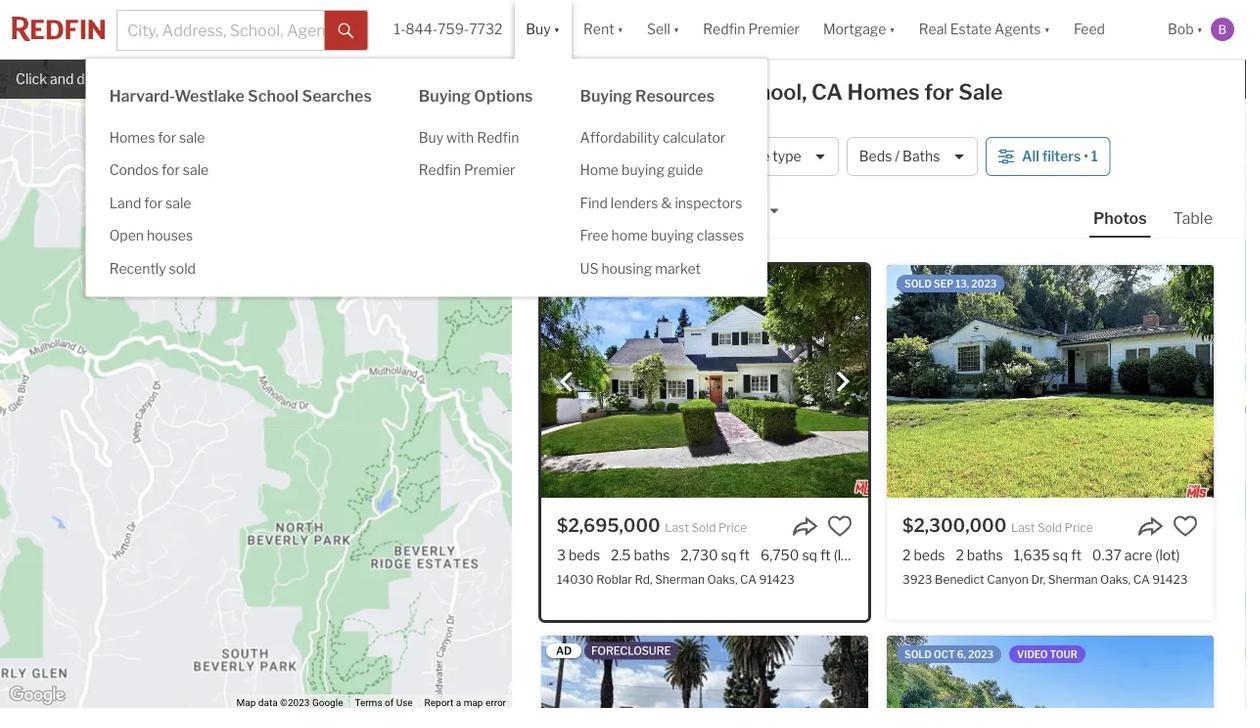 Task type: locate. For each thing, give the bounding box(es) containing it.
all
[[1022, 148, 1040, 165]]

1-
[[394, 21, 406, 38]]

1 horizontal spatial •
[[1084, 148, 1089, 165]]

759-
[[438, 21, 469, 38]]

▾ right 'agents'
[[1044, 21, 1051, 38]]

• left the "1" on the top right of page
[[1084, 148, 1089, 165]]

2.5
[[611, 547, 631, 564]]

2 last from the left
[[1011, 521, 1035, 535]]

1 horizontal spatial (lot)
[[1156, 547, 1180, 564]]

0 horizontal spatial (lot)
[[834, 547, 859, 564]]

map region
[[0, 0, 631, 709]]

0 horizontal spatial 2
[[903, 547, 911, 564]]

real estate agents ▾ button
[[907, 0, 1062, 59]]

▾ for bob ▾
[[1197, 21, 1203, 38]]

3 ft from the left
[[1071, 547, 1082, 564]]

sold for $2,695,000
[[692, 521, 716, 535]]

0 horizontal spatial oaks,
[[707, 573, 738, 587]]

1 horizontal spatial sq
[[802, 547, 818, 564]]

0 horizontal spatial ca
[[740, 573, 757, 587]]

sold left 13,
[[905, 278, 932, 290]]

2 last sold price from the left
[[1011, 521, 1094, 535]]

last sold price
[[665, 521, 747, 535], [1011, 521, 1094, 535]]

rent
[[584, 21, 615, 38]]

2 baths from the left
[[967, 547, 1003, 564]]

sq
[[721, 547, 737, 564], [802, 547, 818, 564], [1053, 547, 1068, 564]]

0 horizontal spatial beds
[[569, 547, 600, 564]]

1 horizontal spatial 91423
[[1153, 573, 1188, 587]]

2 horizontal spatial ft
[[1071, 547, 1082, 564]]

1 horizontal spatial ft
[[821, 547, 831, 564]]

0 horizontal spatial 91423
[[759, 573, 795, 587]]

price
[[640, 148, 674, 165], [719, 521, 747, 535], [1065, 521, 1094, 535]]

0 horizontal spatial sherman
[[655, 573, 705, 587]]

1 oaks, from the left
[[707, 573, 738, 587]]

sherman right dr,
[[1048, 573, 1098, 587]]

bob
[[1168, 21, 1194, 38]]

video tour
[[1017, 649, 1078, 661]]

91423 down 6,750
[[759, 573, 795, 587]]

2 horizontal spatial sold
[[1038, 521, 1062, 535]]

sold up 2,730
[[692, 521, 716, 535]]

favorite button checkbox
[[1173, 514, 1198, 540]]

1 horizontal spatial oaks,
[[1101, 573, 1131, 587]]

▾ for rent ▾
[[617, 21, 624, 38]]

school,
[[732, 79, 807, 105]]

beds right 3
[[569, 547, 600, 564]]

ad region
[[541, 636, 869, 709]]

baths up rd,
[[634, 547, 670, 564]]

$2,695,000
[[557, 515, 661, 537]]

sold left oct
[[905, 649, 932, 661]]

1 2 from the left
[[903, 547, 911, 564]]

1 sq from the left
[[721, 547, 737, 564]]

sq right 2,730
[[721, 547, 737, 564]]

photos
[[1094, 209, 1147, 228]]

844-
[[406, 21, 438, 38]]

2023 right 13,
[[972, 278, 997, 290]]

1 91423 from the left
[[759, 573, 795, 587]]

▾ right rent at left top
[[617, 21, 624, 38]]

(lot) down favorite button option
[[834, 547, 859, 564]]

sell ▾
[[647, 21, 680, 38]]

sep
[[589, 278, 608, 290], [934, 278, 954, 290]]

ca
[[812, 79, 843, 105], [740, 573, 757, 587], [1134, 573, 1150, 587]]

6,750
[[761, 547, 799, 564]]

2 beds from the left
[[914, 547, 945, 564]]

▾ inside mortgage ▾ dropdown button
[[889, 21, 896, 38]]

1 last sold price from the left
[[665, 521, 747, 535]]

price up 2,730 sq ft
[[719, 521, 747, 535]]

2,730
[[681, 547, 718, 564]]

2 oaks, from the left
[[1101, 573, 1131, 587]]

0 horizontal spatial ft
[[740, 547, 750, 564]]

1 horizontal spatial beds
[[914, 547, 945, 564]]

0 horizontal spatial sq
[[721, 547, 737, 564]]

2 2 from the left
[[956, 547, 964, 564]]

1 horizontal spatial price
[[719, 521, 747, 535]]

search.
[[192, 71, 237, 88]]

2 ▾ from the left
[[617, 21, 624, 38]]

drag
[[77, 71, 106, 88]]

1 beds from the left
[[569, 547, 600, 564]]

0 horizontal spatial sep
[[589, 278, 608, 290]]

City, Address, School, Agent, ZIP search field
[[117, 11, 325, 50]]

sq up 3923 benedict canyon dr, sherman oaks, ca 91423
[[1053, 547, 1068, 564]]

ca down acre
[[1134, 573, 1150, 587]]

sort :
[[631, 204, 663, 221]]

▾ right sell
[[674, 21, 680, 38]]

0.37 acre (lot)
[[1093, 547, 1180, 564]]

sep for 13,
[[934, 278, 954, 290]]

ca left homes
[[812, 79, 843, 105]]

7732
[[469, 21, 503, 38]]

6 ▾ from the left
[[1197, 21, 1203, 38]]

▾ right buy
[[554, 21, 560, 38]]

oaks,
[[707, 573, 738, 587], [1101, 573, 1131, 587]]

▾ for mortgage ▾
[[889, 21, 896, 38]]

sherman
[[655, 573, 705, 587], [1048, 573, 1098, 587]]

sell ▾ button
[[647, 0, 680, 59]]

1 horizontal spatial sep
[[934, 278, 954, 290]]

2 for 2 baths
[[956, 547, 964, 564]]

sell
[[647, 21, 671, 38]]

2 up benedict
[[956, 547, 964, 564]]

1 vertical spatial •
[[617, 205, 621, 222]]

sold up 'homes'
[[554, 148, 583, 165]]

1 horizontal spatial baths
[[967, 547, 1003, 564]]

sold for sold sep 20, 2023
[[559, 278, 586, 290]]

2 horizontal spatial price
[[1065, 521, 1094, 535]]

2 sep from the left
[[934, 278, 954, 290]]

91423
[[759, 573, 795, 587], [1153, 573, 1188, 587]]

sold up 1,635 sq ft at the right of the page
[[1038, 521, 1062, 535]]

harvard-westlake school, ca homes for sale
[[541, 79, 1003, 105]]

sep left 20,
[[589, 278, 608, 290]]

0 horizontal spatial last sold price
[[665, 521, 747, 535]]

0 vertical spatial •
[[1084, 148, 1089, 165]]

•
[[1084, 148, 1089, 165], [617, 205, 621, 222]]

mortgage
[[823, 21, 886, 38]]

last sold price up 1,635 sq ft at the right of the page
[[1011, 521, 1094, 535]]

sq right 6,750
[[802, 547, 818, 564]]

2 horizontal spatial sq
[[1053, 547, 1068, 564]]

ft left 0.37
[[1071, 547, 1082, 564]]

sold
[[559, 278, 586, 290], [905, 278, 932, 290], [905, 649, 932, 661]]

▾ inside sell ▾ dropdown button
[[674, 21, 680, 38]]

1 horizontal spatial 2
[[956, 547, 964, 564]]

(lot) right acre
[[1156, 547, 1180, 564]]

westlake
[[631, 79, 727, 105]]

sold button
[[541, 137, 620, 176]]

price up :
[[640, 148, 674, 165]]

redfin
[[703, 21, 746, 38]]

1,635 sq ft
[[1014, 547, 1082, 564]]

mortgage ▾ button
[[812, 0, 907, 59]]

1 horizontal spatial last sold price
[[1011, 521, 1094, 535]]

price up 0.37
[[1065, 521, 1094, 535]]

▾ inside buy ▾ dropdown button
[[554, 21, 560, 38]]

▾ inside rent ▾ dropdown button
[[617, 21, 624, 38]]

ft left 6,750
[[740, 547, 750, 564]]

2023 right 6,
[[968, 649, 994, 661]]

estate
[[950, 21, 992, 38]]

• left sort
[[617, 205, 621, 222]]

4 ▾ from the left
[[889, 21, 896, 38]]

last for $2,695,000
[[665, 521, 689, 535]]

91423 down acre
[[1153, 573, 1188, 587]]

2 up 3923
[[903, 547, 911, 564]]

0 horizontal spatial last
[[665, 521, 689, 535]]

sold left 20,
[[559, 278, 586, 290]]

2023 right 20,
[[628, 278, 653, 290]]

last up 2,730
[[665, 521, 689, 535]]

sort
[[631, 204, 659, 221]]

oaks, down 0.37
[[1101, 573, 1131, 587]]

your
[[160, 71, 189, 88]]

ft down favorite button option
[[821, 547, 831, 564]]

▾ for buy ▾
[[554, 21, 560, 38]]

3 beds
[[557, 547, 600, 564]]

real estate agents ▾
[[919, 21, 1051, 38]]

google image
[[5, 683, 70, 709]]

3 sq from the left
[[1053, 547, 1068, 564]]

baths up "canyon"
[[967, 547, 1003, 564]]

1 ▾ from the left
[[554, 21, 560, 38]]

1 horizontal spatial last
[[1011, 521, 1035, 535]]

0 horizontal spatial •
[[617, 205, 621, 222]]

1 horizontal spatial sherman
[[1048, 573, 1098, 587]]

▾
[[554, 21, 560, 38], [617, 21, 624, 38], [674, 21, 680, 38], [889, 21, 896, 38], [1044, 21, 1051, 38], [1197, 21, 1203, 38]]

price for $2,300,000
[[1065, 521, 1094, 535]]

▾ right mortgage
[[889, 21, 896, 38]]

type
[[773, 148, 802, 165]]

▾ right bob
[[1197, 21, 1203, 38]]

1 sep from the left
[[589, 278, 608, 290]]

last sold price up 2,730
[[665, 521, 747, 535]]

agents
[[995, 21, 1041, 38]]

20,
[[610, 278, 626, 290]]

sq for $2,300,000
[[1053, 547, 1068, 564]]

sherman down 2,730
[[655, 573, 705, 587]]

favorite button image
[[1173, 514, 1198, 540]]

sold inside button
[[554, 148, 583, 165]]

0 horizontal spatial price
[[640, 148, 674, 165]]

2
[[903, 547, 911, 564], [956, 547, 964, 564]]

photo of 3747 benedict canyon ln, sherman oaks, ca 91423 image
[[887, 636, 1214, 709]]

1 baths from the left
[[634, 547, 670, 564]]

1 horizontal spatial sold
[[692, 521, 716, 535]]

1 ft from the left
[[740, 547, 750, 564]]

2023
[[628, 278, 653, 290], [972, 278, 997, 290], [968, 649, 994, 661]]

2 horizontal spatial ca
[[1134, 573, 1150, 587]]

buy ▾
[[526, 21, 560, 38]]

last sold price for $2,300,000
[[1011, 521, 1094, 535]]

last up 1,635
[[1011, 521, 1035, 535]]

1 sherman from the left
[[655, 573, 705, 587]]

3 ▾ from the left
[[674, 21, 680, 38]]

last
[[665, 521, 689, 535], [1011, 521, 1035, 535]]

bob ▾
[[1168, 21, 1203, 38]]

(lot)
[[834, 547, 859, 564], [1156, 547, 1180, 564]]

1 last from the left
[[665, 521, 689, 535]]

buy
[[526, 21, 551, 38]]

favorite button image
[[827, 514, 853, 540]]

dr,
[[1031, 573, 1046, 587]]

sale
[[959, 79, 1003, 105]]

beds
[[569, 547, 600, 564], [914, 547, 945, 564]]

2 (lot) from the left
[[1156, 547, 1180, 564]]

mortgage ▾
[[823, 21, 896, 38]]

2 sherman from the left
[[1048, 573, 1098, 587]]

sep left 13,
[[934, 278, 954, 290]]

5 ▾ from the left
[[1044, 21, 1051, 38]]

oaks, down 2,730 sq ft
[[707, 573, 738, 587]]

0 horizontal spatial baths
[[634, 547, 670, 564]]

0 horizontal spatial sold
[[554, 148, 583, 165]]

sold for sold oct 6, 2023
[[905, 649, 932, 661]]

ca down 2,730 sq ft
[[740, 573, 757, 587]]

beds up 3923
[[914, 547, 945, 564]]



Task type: vqa. For each thing, say whether or not it's contained in the screenshot.
Mortgage ▾
yes



Task type: describe. For each thing, give the bounding box(es) containing it.
▾ for sell ▾
[[674, 21, 680, 38]]

photos button
[[1090, 208, 1170, 238]]

feed
[[1074, 21, 1105, 38]]

:
[[659, 204, 663, 221]]

sold oct 6, 2023
[[905, 649, 994, 661]]

1,635
[[1014, 547, 1050, 564]]

1-844-759-7732
[[394, 21, 503, 38]]

2 for 2 beds
[[903, 547, 911, 564]]

$2,300,000
[[903, 515, 1007, 537]]

ft for $2,300,000
[[1071, 547, 1082, 564]]

3923
[[903, 573, 933, 587]]

next button image
[[833, 373, 853, 392]]

recommended button
[[663, 203, 781, 222]]

rent ▾
[[584, 21, 624, 38]]

tour
[[1050, 649, 1078, 661]]

beds / baths
[[860, 148, 940, 165]]

oct
[[934, 649, 955, 661]]

photo of 3923 benedict canyon dr, sherman oaks, ca 91423 image
[[887, 265, 1214, 498]]

1
[[1091, 148, 1098, 165]]

beds for $2,695,000
[[569, 547, 600, 564]]

• inside homes •
[[617, 205, 621, 222]]

sq for $2,695,000
[[721, 547, 737, 564]]

roblar
[[596, 573, 632, 587]]

to
[[109, 71, 122, 88]]

14030
[[557, 573, 594, 587]]

home type
[[731, 148, 802, 165]]

click
[[16, 71, 47, 88]]

redfin premier
[[703, 21, 800, 38]]

2 baths
[[956, 547, 1003, 564]]

favorite button checkbox
[[827, 514, 853, 540]]

6,
[[957, 649, 966, 661]]

premier
[[748, 21, 800, 38]]

baths for $2,300,000
[[967, 547, 1003, 564]]

homes
[[563, 204, 607, 221]]

sold for $2,300,000
[[1038, 521, 1062, 535]]

2,730 sq ft
[[681, 547, 750, 564]]

▾ inside real estate agents ▾ link
[[1044, 21, 1051, 38]]

14030 roblar rd, sherman oaks, ca 91423
[[557, 573, 795, 587]]

homes
[[847, 79, 920, 105]]

rd,
[[635, 573, 653, 587]]

beds
[[860, 148, 892, 165]]

home
[[731, 148, 770, 165]]

recommended
[[666, 204, 765, 221]]

rent ▾ button
[[584, 0, 624, 59]]

price inside button
[[640, 148, 674, 165]]

click and drag to draw your search.
[[16, 71, 237, 88]]

video
[[1017, 649, 1048, 661]]

3
[[557, 547, 566, 564]]

sold for sold sep 13, 2023
[[905, 278, 932, 290]]

real
[[919, 21, 948, 38]]

last for $2,300,000
[[1011, 521, 1035, 535]]

all filters • 1
[[1022, 148, 1098, 165]]

ft for $2,695,000
[[740, 547, 750, 564]]

mortgage ▾ button
[[823, 0, 896, 59]]

2.5 baths
[[611, 547, 670, 564]]

2 sq from the left
[[802, 547, 818, 564]]

redfin premier button
[[692, 0, 812, 59]]

sold sep 13, 2023
[[905, 278, 997, 290]]

homes •
[[563, 204, 621, 222]]

and
[[50, 71, 74, 88]]

canyon
[[987, 573, 1029, 587]]

baths
[[903, 148, 940, 165]]

1-844-759-7732 link
[[394, 21, 503, 38]]

previous button image
[[557, 373, 577, 392]]

buy ▾ button
[[526, 0, 560, 59]]

table button
[[1170, 208, 1217, 236]]

submit search image
[[338, 23, 354, 39]]

feed button
[[1062, 0, 1156, 59]]

beds for $2,300,000
[[914, 547, 945, 564]]

photo of 14030 roblar rd, sherman oaks, ca 91423 image
[[541, 265, 869, 498]]

last sold price for $2,695,000
[[665, 521, 747, 535]]

2 ft from the left
[[821, 547, 831, 564]]

3923 benedict canyon dr, sherman oaks, ca 91423
[[903, 573, 1188, 587]]

filters
[[1042, 148, 1081, 165]]

1 horizontal spatial ca
[[812, 79, 843, 105]]

real estate agents ▾ link
[[919, 0, 1051, 59]]

benedict
[[935, 573, 985, 587]]

price for $2,695,000
[[719, 521, 747, 535]]

sold sep 20, 2023
[[559, 278, 653, 290]]

2023 for sold sep 13, 2023
[[972, 278, 997, 290]]

6,750 sq ft (lot)
[[761, 547, 859, 564]]

2 91423 from the left
[[1153, 573, 1188, 587]]

baths for $2,695,000
[[634, 547, 670, 564]]

acre
[[1125, 547, 1153, 564]]

2023 for sold sep 20, 2023
[[628, 278, 653, 290]]

draw
[[125, 71, 157, 88]]

home type button
[[719, 137, 839, 176]]

buy ▾ button
[[514, 0, 572, 59]]

1 (lot) from the left
[[834, 547, 859, 564]]

for
[[925, 79, 954, 105]]

• inside all filters • 1 button
[[1084, 148, 1089, 165]]

0.37
[[1093, 547, 1122, 564]]

sell ▾ button
[[636, 0, 692, 59]]

table
[[1174, 209, 1213, 228]]

/
[[895, 148, 900, 165]]

beds / baths button
[[847, 137, 978, 176]]

2023 for sold oct 6, 2023
[[968, 649, 994, 661]]

sep for 20,
[[589, 278, 608, 290]]

rent ▾ button
[[572, 0, 636, 59]]

user photo image
[[1211, 18, 1235, 41]]

all filters • 1 button
[[986, 137, 1111, 176]]

13,
[[956, 278, 970, 290]]



